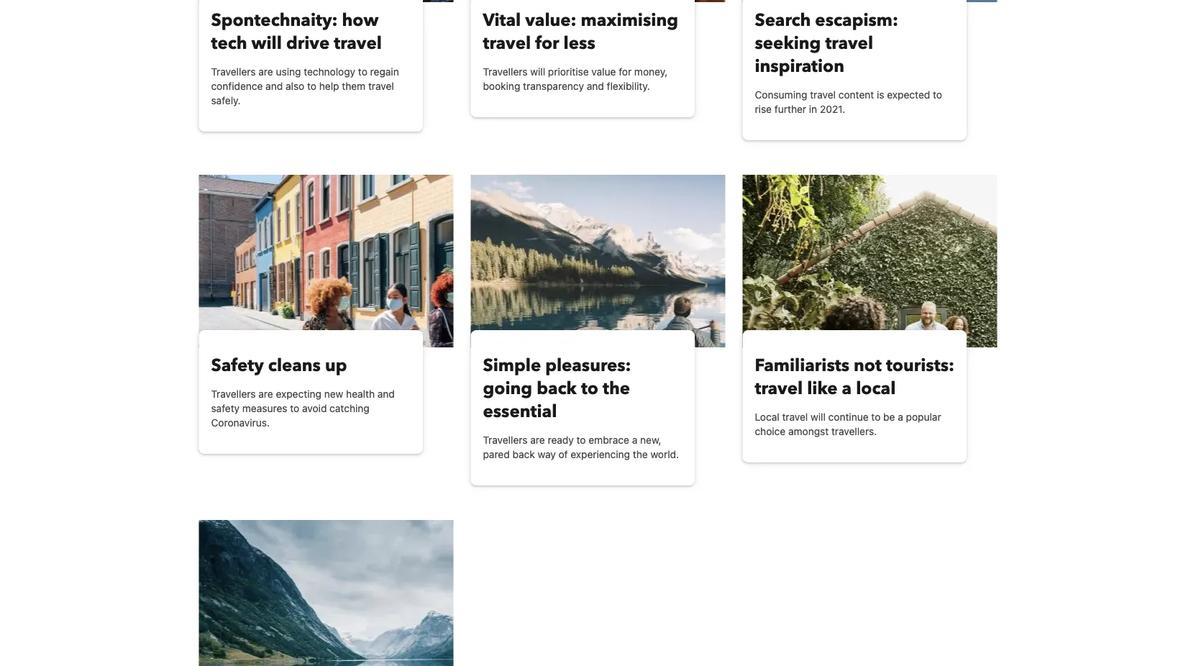 Task type: vqa. For each thing, say whether or not it's contained in the screenshot.
season.
no



Task type: describe. For each thing, give the bounding box(es) containing it.
search escapism: seeking travel inspiration link
[[755, 8, 955, 78]]

a inside local travel will continue to be a popular choice amongst travellers.
[[898, 411, 904, 423]]

also
[[286, 80, 305, 92]]

value:
[[525, 8, 577, 32]]

to up 'them'
[[358, 66, 368, 78]]

the inside "simple pleasures: going back to the essential"
[[603, 377, 630, 400]]

for for travel
[[536, 31, 560, 55]]

vital value: maximising travel for less link
[[483, 8, 683, 55]]

back inside travellers are ready to embrace a new, pared back way of experiencing the world.
[[513, 449, 535, 461]]

regain
[[370, 66, 399, 78]]

search
[[755, 8, 811, 32]]

travellers are expecting new health and safety measures to avoid catching coronavirus.
[[211, 388, 395, 429]]

escapism:
[[816, 8, 899, 32]]

travellers are ready to embrace a new, pared back way of experiencing the world.
[[483, 434, 679, 461]]

travellers for spontechnaity: how tech will drive travel
[[211, 66, 256, 78]]

to inside travellers are ready to embrace a new, pared back way of experiencing the world.
[[577, 434, 586, 446]]

prioritise
[[548, 66, 589, 78]]

using
[[276, 66, 301, 78]]

back inside "simple pleasures: going back to the essential"
[[537, 377, 577, 400]]

travel inside 'travellers are using technology to regain confidence and also to help them travel safely.'
[[368, 80, 394, 92]]

of
[[559, 449, 568, 461]]

travel inside consuming travel content is expected to rise further in 2021.
[[810, 89, 836, 101]]

vital value: maximising travel for less
[[483, 8, 679, 55]]

booking
[[483, 80, 521, 92]]

expected
[[888, 89, 931, 101]]

the inside travellers are ready to embrace a new, pared back way of experiencing the world.
[[633, 449, 648, 461]]

embrace
[[589, 434, 630, 446]]

are for going
[[531, 434, 545, 446]]

and inside travellers will prioritise value for money, booking transparency and flexibility.
[[587, 80, 604, 92]]

content
[[839, 89, 875, 101]]

pleasures:
[[546, 354, 632, 377]]

world.
[[651, 449, 679, 461]]

local travel will continue to be a popular choice amongst travellers.
[[755, 411, 942, 438]]

will inside local travel will continue to be a popular choice amongst travellers.
[[811, 411, 826, 423]]

familiarists not tourists: travel like a local
[[755, 354, 955, 400]]

popular
[[906, 411, 942, 423]]

transparency
[[523, 80, 584, 92]]

coronavirus.
[[211, 417, 270, 429]]

seeking
[[755, 31, 821, 55]]

familiarists not tourists: travel like a local link
[[755, 354, 955, 400]]

expecting
[[276, 388, 322, 400]]

how
[[342, 8, 379, 32]]

technology
[[304, 66, 356, 78]]

travellers are using technology to regain confidence and also to help them travel safely.
[[211, 66, 399, 107]]

pared
[[483, 449, 510, 461]]

are for tech
[[259, 66, 273, 78]]

simple pleasures: going back to the essential link
[[483, 354, 683, 423]]

drive
[[286, 31, 330, 55]]

safety
[[211, 403, 240, 414]]

is
[[877, 89, 885, 101]]

new
[[324, 388, 343, 400]]

flexibility.
[[607, 80, 650, 92]]



Task type: locate. For each thing, give the bounding box(es) containing it.
travel inside vital value: maximising travel for less
[[483, 31, 531, 55]]

travel up 2021.
[[810, 89, 836, 101]]

1 vertical spatial are
[[259, 388, 273, 400]]

spontechnaity: how tech will drive travel link
[[211, 8, 411, 55]]

1 horizontal spatial will
[[531, 66, 546, 78]]

0 horizontal spatial a
[[632, 434, 638, 446]]

less
[[564, 31, 596, 55]]

2021.
[[820, 103, 846, 115]]

and
[[266, 80, 283, 92], [587, 80, 604, 92], [378, 388, 395, 400]]

help
[[319, 80, 339, 92]]

local
[[856, 377, 896, 400]]

1 vertical spatial the
[[633, 449, 648, 461]]

travellers for safety cleans up
[[211, 388, 256, 400]]

travellers up safety
[[211, 388, 256, 400]]

for inside travellers will prioritise value for money, booking transparency and flexibility.
[[619, 66, 632, 78]]

search escapism: seeking travel inspiration
[[755, 8, 899, 78]]

travellers for simple pleasures: going back to the essential
[[483, 434, 528, 446]]

travellers inside "travellers are expecting new health and safety measures to avoid catching coronavirus."
[[211, 388, 256, 400]]

are for up
[[259, 388, 273, 400]]

will up transparency
[[531, 66, 546, 78]]

travellers inside travellers will prioritise value for money, booking transparency and flexibility.
[[483, 66, 528, 78]]

amongst
[[789, 426, 829, 438]]

the up embrace
[[603, 377, 630, 400]]

1 vertical spatial for
[[619, 66, 632, 78]]

travellers up confidence
[[211, 66, 256, 78]]

2 vertical spatial a
[[632, 434, 638, 446]]

and right the health
[[378, 388, 395, 400]]

will up amongst
[[811, 411, 826, 423]]

value
[[592, 66, 616, 78]]

travel inside local travel will continue to be a popular choice amongst travellers.
[[783, 411, 808, 423]]

the
[[603, 377, 630, 400], [633, 449, 648, 461]]

choice
[[755, 426, 786, 438]]

travellers up pared
[[483, 434, 528, 446]]

up
[[325, 354, 347, 377]]

0 vertical spatial a
[[842, 377, 852, 400]]

travel down "regain"
[[368, 80, 394, 92]]

to right ready
[[577, 434, 586, 446]]

be
[[884, 411, 896, 423]]

are up way on the left of the page
[[531, 434, 545, 446]]

to right also
[[307, 80, 317, 92]]

spontechnaity: how tech will drive travel
[[211, 8, 382, 55]]

are inside "travellers are expecting new health and safety measures to avoid catching coronavirus."
[[259, 388, 273, 400]]

a right 'like'
[[842, 377, 852, 400]]

2 vertical spatial are
[[531, 434, 545, 446]]

0 horizontal spatial will
[[252, 31, 282, 55]]

0 vertical spatial back
[[537, 377, 577, 400]]

travel inside the spontechnaity: how tech will drive travel
[[334, 31, 382, 55]]

maximising
[[581, 8, 679, 32]]

a inside familiarists not tourists: travel like a local
[[842, 377, 852, 400]]

2 vertical spatial will
[[811, 411, 826, 423]]

back left way on the left of the page
[[513, 449, 535, 461]]

travellers will prioritise value for money, booking transparency and flexibility.
[[483, 66, 668, 92]]

simple pleasures: going back to the essential
[[483, 354, 632, 423]]

consuming
[[755, 89, 808, 101]]

0 vertical spatial will
[[252, 31, 282, 55]]

going
[[483, 377, 533, 400]]

to down the 'expecting'
[[290, 403, 300, 414]]

and inside "travellers are expecting new health and safety measures to avoid catching coronavirus."
[[378, 388, 395, 400]]

travel inside familiarists not tourists: travel like a local
[[755, 377, 803, 400]]

1 vertical spatial will
[[531, 66, 546, 78]]

travellers inside 'travellers are using technology to regain confidence and also to help them travel safely.'
[[211, 66, 256, 78]]

essential
[[483, 400, 557, 423]]

to
[[358, 66, 368, 78], [307, 80, 317, 92], [933, 89, 943, 101], [581, 377, 599, 400], [290, 403, 300, 414], [872, 411, 881, 423], [577, 434, 586, 446]]

2 horizontal spatial will
[[811, 411, 826, 423]]

safety
[[211, 354, 264, 377]]

1 horizontal spatial back
[[537, 377, 577, 400]]

for
[[536, 31, 560, 55], [619, 66, 632, 78]]

for left less
[[536, 31, 560, 55]]

tourists:
[[886, 354, 955, 377]]

back
[[537, 377, 577, 400], [513, 449, 535, 461]]

travel up amongst
[[783, 411, 808, 423]]

vital
[[483, 8, 521, 32]]

will up using
[[252, 31, 282, 55]]

for inside vital value: maximising travel for less
[[536, 31, 560, 55]]

cleans
[[268, 354, 321, 377]]

travel inside search escapism: seeking travel inspiration
[[826, 31, 874, 55]]

in
[[809, 103, 818, 115]]

1 horizontal spatial the
[[633, 449, 648, 461]]

travel up local
[[755, 377, 803, 400]]

consuming travel content is expected to rise further in 2021.
[[755, 89, 943, 115]]

travellers
[[211, 66, 256, 78], [483, 66, 528, 78], [211, 388, 256, 400], [483, 434, 528, 446]]

to inside "travellers are expecting new health and safety measures to avoid catching coronavirus."
[[290, 403, 300, 414]]

travellers inside travellers are ready to embrace a new, pared back way of experiencing the world.
[[483, 434, 528, 446]]

0 horizontal spatial the
[[603, 377, 630, 400]]

rise
[[755, 103, 772, 115]]

a right "be"
[[898, 411, 904, 423]]

will inside travellers will prioritise value for money, booking transparency and flexibility.
[[531, 66, 546, 78]]

spontechnaity:
[[211, 8, 338, 32]]

travel up content
[[826, 31, 874, 55]]

travel up booking
[[483, 31, 531, 55]]

health
[[346, 388, 375, 400]]

0 vertical spatial are
[[259, 66, 273, 78]]

2 horizontal spatial a
[[898, 411, 904, 423]]

1 horizontal spatial a
[[842, 377, 852, 400]]

travel up "regain"
[[334, 31, 382, 55]]

will
[[252, 31, 282, 55], [531, 66, 546, 78], [811, 411, 826, 423]]

1 vertical spatial back
[[513, 449, 535, 461]]

inspiration
[[755, 54, 845, 78]]

to up embrace
[[581, 377, 599, 400]]

0 horizontal spatial back
[[513, 449, 535, 461]]

and inside 'travellers are using technology to regain confidence and also to help them travel safely.'
[[266, 80, 283, 92]]

to inside local travel will continue to be a popular choice amongst travellers.
[[872, 411, 881, 423]]

measures
[[242, 403, 288, 414]]

for for value
[[619, 66, 632, 78]]

avoid
[[302, 403, 327, 414]]

travellers for vital value: maximising travel for less
[[483, 66, 528, 78]]

0 vertical spatial the
[[603, 377, 630, 400]]

2 horizontal spatial and
[[587, 80, 604, 92]]

catching
[[330, 403, 370, 414]]

for up flexibility.
[[619, 66, 632, 78]]

further
[[775, 103, 807, 115]]

not
[[854, 354, 882, 377]]

to inside "simple pleasures: going back to the essential"
[[581, 377, 599, 400]]

simple
[[483, 354, 541, 377]]

and down using
[[266, 80, 283, 92]]

a for new,
[[632, 434, 638, 446]]

a left new,
[[632, 434, 638, 446]]

1 horizontal spatial for
[[619, 66, 632, 78]]

to left "be"
[[872, 411, 881, 423]]

to inside consuming travel content is expected to rise further in 2021.
[[933, 89, 943, 101]]

travel
[[334, 31, 382, 55], [483, 31, 531, 55], [826, 31, 874, 55], [368, 80, 394, 92], [810, 89, 836, 101], [755, 377, 803, 400], [783, 411, 808, 423]]

money,
[[635, 66, 668, 78]]

will inside the spontechnaity: how tech will drive travel
[[252, 31, 282, 55]]

continue
[[829, 411, 869, 423]]

0 vertical spatial for
[[536, 31, 560, 55]]

0 horizontal spatial for
[[536, 31, 560, 55]]

travellers up booking
[[483, 66, 528, 78]]

are up 'measures'
[[259, 388, 273, 400]]

familiarists
[[755, 354, 850, 377]]

are inside travellers are ready to embrace a new, pared back way of experiencing the world.
[[531, 434, 545, 446]]

them
[[342, 80, 366, 92]]

to right expected
[[933, 89, 943, 101]]

safely.
[[211, 95, 241, 107]]

experiencing
[[571, 449, 630, 461]]

1 vertical spatial a
[[898, 411, 904, 423]]

travellers.
[[832, 426, 877, 438]]

are inside 'travellers are using technology to regain confidence and also to help them travel safely.'
[[259, 66, 273, 78]]

safety cleans up link
[[211, 354, 411, 377]]

way
[[538, 449, 556, 461]]

ready
[[548, 434, 574, 446]]

a
[[842, 377, 852, 400], [898, 411, 904, 423], [632, 434, 638, 446]]

are left using
[[259, 66, 273, 78]]

the down new,
[[633, 449, 648, 461]]

tech
[[211, 31, 247, 55]]

confidence
[[211, 80, 263, 92]]

and down value
[[587, 80, 604, 92]]

a for local
[[842, 377, 852, 400]]

safety cleans up
[[211, 354, 347, 377]]

new,
[[641, 434, 662, 446]]

0 horizontal spatial and
[[266, 80, 283, 92]]

local
[[755, 411, 780, 423]]

a inside travellers are ready to embrace a new, pared back way of experiencing the world.
[[632, 434, 638, 446]]

are
[[259, 66, 273, 78], [259, 388, 273, 400], [531, 434, 545, 446]]

like
[[808, 377, 838, 400]]

back right going
[[537, 377, 577, 400]]

1 horizontal spatial and
[[378, 388, 395, 400]]



